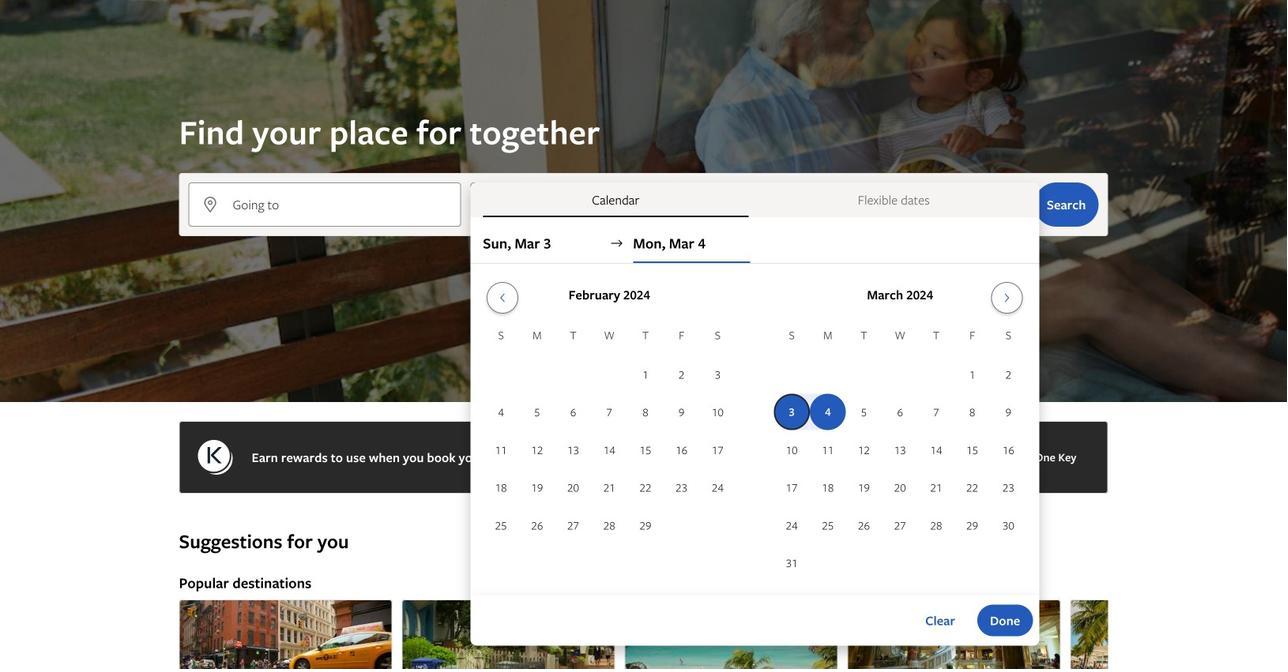 Task type: locate. For each thing, give the bounding box(es) containing it.
application
[[483, 276, 1027, 583]]

tab list
[[471, 183, 1040, 217]]

wizard region
[[0, 0, 1288, 646]]

directional image
[[610, 236, 624, 251]]

tab list inside wizard "region"
[[471, 183, 1040, 217]]

soho - tribeca which includes street scenes and a city image
[[179, 600, 392, 670]]



Task type: vqa. For each thing, say whether or not it's contained in the screenshot.
"main content"
no



Task type: describe. For each thing, give the bounding box(es) containing it.
application inside wizard "region"
[[483, 276, 1027, 583]]

georgetown - foggy bottom showing a house, a city and street scenes image
[[402, 600, 615, 670]]

previous month image
[[493, 292, 512, 304]]

february 2024 element
[[483, 326, 736, 545]]

march 2024 element
[[774, 326, 1027, 583]]

las vegas featuring interior views image
[[848, 600, 1061, 670]]

show previous card image
[[170, 658, 189, 670]]

show next card image
[[1099, 658, 1118, 670]]

cancun which includes a sandy beach, landscape views and general coastal views image
[[625, 600, 838, 670]]

south beach featuring tropical scenes, general coastal views and a beach image
[[1071, 600, 1284, 670]]

next month image
[[998, 292, 1017, 304]]

recently viewed region
[[170, 504, 1118, 529]]



